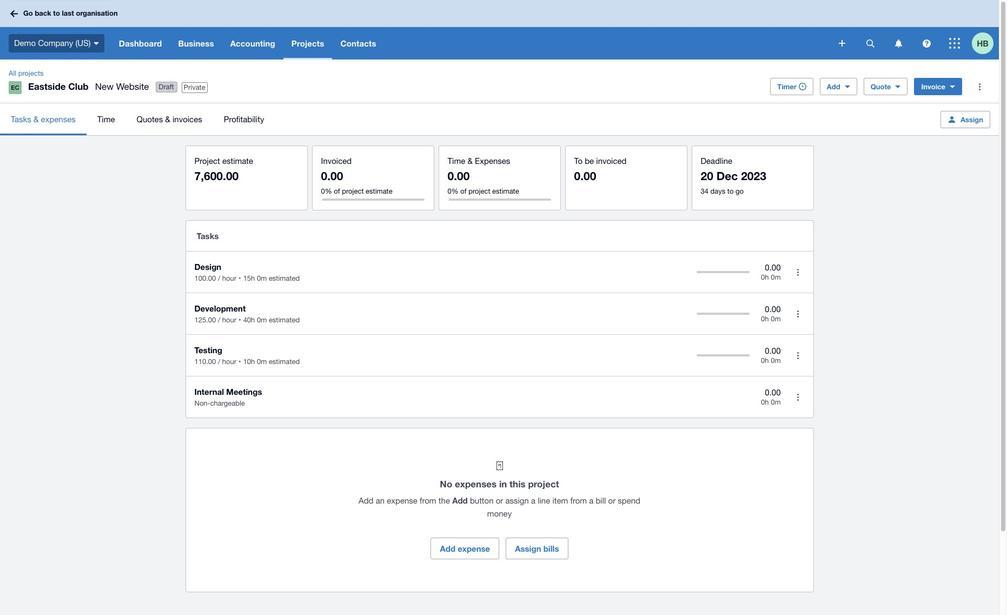 Task type: describe. For each thing, give the bounding box(es) containing it.
assign bills
[[515, 544, 559, 554]]

go
[[23, 9, 33, 17]]

34
[[701, 187, 709, 195]]

more options image for development
[[788, 303, 809, 325]]

add expense button
[[431, 538, 500, 560]]

bill
[[596, 496, 606, 505]]

to be invoiced 0.00
[[574, 156, 627, 183]]

expenses
[[475, 156, 511, 166]]

assign bills link
[[506, 538, 569, 560]]

projects
[[292, 38, 324, 48]]

navigation inside banner
[[111, 27, 832, 60]]

bills
[[544, 544, 559, 554]]

estimate inside project estimate 7,600.00
[[222, 156, 253, 166]]

0.00 inside time & expenses 0.00 0% of project estimate
[[448, 169, 470, 183]]

club
[[68, 81, 89, 92]]

testing 110.00 / hour • 10h 0m estimated
[[195, 345, 300, 366]]

125.00
[[195, 316, 216, 324]]

go
[[736, 187, 744, 195]]

demo company (us) button
[[0, 27, 111, 60]]

estimate inside the invoiced 0.00 0% of project estimate
[[366, 187, 393, 195]]

add button
[[820, 78, 858, 95]]

new
[[95, 81, 114, 92]]

2 from from the left
[[571, 496, 587, 505]]

project for 0.00
[[342, 187, 364, 195]]

ec
[[11, 84, 19, 91]]

back
[[35, 9, 51, 17]]

1 from from the left
[[420, 496, 437, 505]]

timer button
[[771, 78, 814, 95]]

contacts
[[341, 38, 377, 48]]

2 or from the left
[[609, 496, 616, 505]]

demo company (us)
[[14, 38, 91, 47]]

4 0h from the top
[[762, 398, 769, 407]]

4 0.00 0h 0m from the top
[[762, 388, 781, 407]]

1 a from the left
[[531, 496, 536, 505]]

new website
[[95, 81, 149, 92]]

(us)
[[75, 38, 91, 47]]

internal meetings non-chargeable
[[195, 387, 262, 408]]

15h
[[243, 274, 255, 283]]

40h
[[243, 316, 255, 324]]

svg image left hb
[[950, 38, 961, 49]]

invoiced
[[321, 156, 352, 166]]

money
[[488, 509, 512, 518]]

project for expenses
[[528, 478, 559, 490]]

svg image up add popup button
[[839, 40, 846, 47]]

quote button
[[864, 78, 908, 95]]

private
[[184, 83, 205, 91]]

deadline 20 dec 2023 34 days to go
[[701, 156, 767, 195]]

• for testing
[[239, 358, 241, 366]]

assign button
[[941, 111, 991, 128]]

days
[[711, 187, 726, 195]]

to inside deadline 20 dec 2023 34 days to go
[[728, 187, 734, 195]]

svg image inside demo company (us) popup button
[[93, 42, 99, 45]]

invoices
[[173, 114, 202, 124]]

add an expense from the add button or assign a line item from a bill or spend money
[[359, 496, 641, 518]]

time for time & expenses 0.00 0% of project estimate
[[448, 156, 466, 166]]

item
[[553, 496, 568, 505]]

deadline
[[701, 156, 733, 166]]

quote
[[871, 82, 892, 91]]

dashboard
[[119, 38, 162, 48]]

100.00
[[195, 274, 216, 283]]

assign
[[506, 496, 529, 505]]

1 or from the left
[[496, 496, 503, 505]]

dec
[[717, 169, 738, 183]]

0% inside time & expenses 0.00 0% of project estimate
[[448, 187, 459, 195]]

estimated for design
[[269, 274, 300, 283]]

• for development
[[239, 316, 241, 324]]

all projects link
[[4, 68, 48, 79]]

add for add
[[827, 82, 841, 91]]

banner containing hb
[[0, 0, 1000, 60]]

& for quotes
[[165, 114, 170, 124]]

all projects
[[9, 69, 44, 77]]

0m inside testing 110.00 / hour • 10h 0m estimated
[[257, 358, 267, 366]]

expense inside the add an expense from the add button or assign a line item from a bill or spend money
[[387, 496, 418, 505]]

spend
[[618, 496, 641, 505]]

contacts button
[[333, 27, 385, 60]]

button
[[470, 496, 494, 505]]

0.00 0h 0m for testing
[[762, 346, 781, 365]]

the
[[439, 496, 450, 505]]

of inside the invoiced 0.00 0% of project estimate
[[334, 187, 340, 195]]

design 100.00 / hour • 15h 0m estimated
[[195, 262, 300, 283]]

tasks & expenses
[[11, 114, 76, 124]]

eastside
[[28, 81, 66, 92]]

time for time
[[97, 114, 115, 124]]

hour for testing
[[222, 358, 237, 366]]

svg image up invoice
[[923, 39, 931, 47]]

add expense
[[440, 544, 490, 554]]

accounting button
[[222, 27, 283, 60]]

time link
[[86, 103, 126, 135]]

invoiced 0.00 0% of project estimate
[[321, 156, 393, 195]]

0 vertical spatial expenses
[[41, 114, 76, 124]]

0.00 0h 0m for development
[[762, 305, 781, 323]]

invoice button
[[915, 78, 963, 95]]

/ for testing
[[218, 358, 220, 366]]



Task type: vqa. For each thing, say whether or not it's contained in the screenshot.
the middle estimated
yes



Task type: locate. For each thing, give the bounding box(es) containing it.
hour left 15h at the top left of page
[[222, 274, 237, 283]]

svg image
[[10, 10, 18, 17], [950, 38, 961, 49], [923, 39, 931, 47], [839, 40, 846, 47]]

• left 40h
[[239, 316, 241, 324]]

svg image inside go back to last organisation link
[[10, 10, 18, 17]]

non-
[[195, 399, 210, 408]]

hour inside development 125.00 / hour • 40h 0m estimated
[[222, 316, 237, 324]]

this
[[510, 478, 526, 490]]

0 horizontal spatial expense
[[387, 496, 418, 505]]

from left the the
[[420, 496, 437, 505]]

0 vertical spatial tasks
[[11, 114, 31, 124]]

• left 10h
[[239, 358, 241, 366]]

1 0h from the top
[[762, 273, 769, 282]]

assign for assign bills
[[515, 544, 541, 554]]

or right bill
[[609, 496, 616, 505]]

all
[[9, 69, 16, 77]]

assign inside button
[[961, 115, 984, 124]]

0.00 0h 0m
[[762, 263, 781, 282], [762, 305, 781, 323], [762, 346, 781, 365], [762, 388, 781, 407]]

development 125.00 / hour • 40h 0m estimated
[[195, 304, 300, 324]]

hour inside design 100.00 / hour • 15h 0m estimated
[[222, 274, 237, 283]]

assign left bills
[[515, 544, 541, 554]]

add inside add popup button
[[827, 82, 841, 91]]

2 0h from the top
[[762, 315, 769, 323]]

tasks down ec
[[11, 114, 31, 124]]

0h for design
[[762, 273, 769, 282]]

add left an
[[359, 496, 374, 505]]

hour left 10h
[[222, 358, 237, 366]]

of
[[334, 187, 340, 195], [461, 187, 467, 195]]

7,600.00
[[195, 169, 239, 183]]

0 horizontal spatial estimate
[[222, 156, 253, 166]]

1 horizontal spatial to
[[728, 187, 734, 195]]

1 horizontal spatial time
[[448, 156, 466, 166]]

a left bill
[[590, 496, 594, 505]]

0 horizontal spatial tasks
[[11, 114, 31, 124]]

expense down money
[[458, 544, 490, 554]]

3 estimated from the top
[[269, 358, 300, 366]]

to left "last" at the left top of page
[[53, 9, 60, 17]]

assign
[[961, 115, 984, 124], [515, 544, 541, 554]]

tasks
[[11, 114, 31, 124], [197, 231, 219, 241]]

2 vertical spatial hour
[[222, 358, 237, 366]]

assign down 'invoice' popup button
[[961, 115, 984, 124]]

2 hour from the top
[[222, 316, 237, 324]]

2 vertical spatial •
[[239, 358, 241, 366]]

0 horizontal spatial project
[[342, 187, 364, 195]]

/ right '100.00'
[[218, 274, 220, 283]]

demo
[[14, 38, 36, 47]]

3 • from the top
[[239, 358, 241, 366]]

tasks & expenses link
[[0, 103, 86, 135]]

/ right 110.00
[[218, 358, 220, 366]]

project inside the invoiced 0.00 0% of project estimate
[[342, 187, 364, 195]]

1 estimated from the top
[[269, 274, 300, 283]]

quotes & invoices link
[[126, 103, 213, 135]]

1 horizontal spatial tasks
[[197, 231, 219, 241]]

add down the the
[[440, 544, 456, 554]]

hb button
[[973, 27, 1000, 60]]

0 horizontal spatial to
[[53, 9, 60, 17]]

0.00 0h 0m for design
[[762, 263, 781, 282]]

tasks for tasks
[[197, 231, 219, 241]]

project down the "invoiced" at the left top of the page
[[342, 187, 364, 195]]

from
[[420, 496, 437, 505], [571, 496, 587, 505]]

1 horizontal spatial of
[[461, 187, 467, 195]]

or up money
[[496, 496, 503, 505]]

business
[[178, 38, 214, 48]]

0h
[[762, 273, 769, 282], [762, 315, 769, 323], [762, 357, 769, 365], [762, 398, 769, 407]]

10h
[[243, 358, 255, 366]]

estimated right 10h
[[269, 358, 300, 366]]

1 vertical spatial tasks
[[197, 231, 219, 241]]

invoiced
[[597, 156, 627, 166]]

2 vertical spatial /
[[218, 358, 220, 366]]

2 / from the top
[[218, 316, 220, 324]]

more options image
[[788, 345, 809, 366]]

more options image for design
[[788, 261, 809, 283]]

time down new
[[97, 114, 115, 124]]

last
[[62, 9, 74, 17]]

hb
[[977, 38, 989, 48]]

/ for design
[[218, 274, 220, 283]]

/ for development
[[218, 316, 220, 324]]

0.00
[[321, 169, 343, 183], [448, 169, 470, 183], [574, 169, 597, 183], [765, 263, 781, 272], [765, 305, 781, 314], [765, 346, 781, 355], [765, 388, 781, 397]]

in
[[499, 478, 507, 490]]

navigation containing dashboard
[[111, 27, 832, 60]]

project up the line
[[528, 478, 559, 490]]

projects button
[[283, 27, 333, 60]]

meetings
[[226, 387, 262, 397]]

0 horizontal spatial time
[[97, 114, 115, 124]]

1 horizontal spatial a
[[590, 496, 594, 505]]

design
[[195, 262, 221, 272]]

to inside banner
[[53, 9, 60, 17]]

tasks up design
[[197, 231, 219, 241]]

svg image up quote 'popup button'
[[895, 39, 902, 47]]

110.00
[[195, 358, 216, 366]]

1 vertical spatial estimated
[[269, 316, 300, 324]]

• inside development 125.00 / hour • 40h 0m estimated
[[239, 316, 241, 324]]

organisation
[[76, 9, 118, 17]]

navigation
[[111, 27, 832, 60]]

profitability link
[[213, 103, 275, 135]]

0 vertical spatial estimated
[[269, 274, 300, 283]]

0 horizontal spatial &
[[34, 114, 39, 124]]

2 horizontal spatial svg image
[[895, 39, 902, 47]]

more options image for internal meetings
[[788, 386, 809, 408]]

add right timer button
[[827, 82, 841, 91]]

estimated inside development 125.00 / hour • 40h 0m estimated
[[269, 316, 300, 324]]

estimate
[[222, 156, 253, 166], [366, 187, 393, 195], [493, 187, 519, 195]]

0.00 inside the invoiced 0.00 0% of project estimate
[[321, 169, 343, 183]]

0m inside design 100.00 / hour • 15h 0m estimated
[[257, 274, 267, 283]]

• inside design 100.00 / hour • 15h 0m estimated
[[239, 274, 241, 283]]

internal
[[195, 387, 224, 397]]

0h for development
[[762, 315, 769, 323]]

1 horizontal spatial or
[[609, 496, 616, 505]]

2 vertical spatial estimated
[[269, 358, 300, 366]]

time left 'expenses'
[[448, 156, 466, 166]]

0 horizontal spatial of
[[334, 187, 340, 195]]

to
[[574, 156, 583, 166]]

tasks for tasks & expenses
[[11, 114, 31, 124]]

go back to last organisation link
[[6, 4, 124, 23]]

0% inside the invoiced 0.00 0% of project estimate
[[321, 187, 332, 195]]

estimated inside design 100.00 / hour • 15h 0m estimated
[[269, 274, 300, 283]]

time & expenses 0.00 0% of project estimate
[[448, 156, 519, 195]]

banner
[[0, 0, 1000, 60]]

3 / from the top
[[218, 358, 220, 366]]

2023
[[742, 169, 767, 183]]

& down eastside
[[34, 114, 39, 124]]

/ inside design 100.00 / hour • 15h 0m estimated
[[218, 274, 220, 283]]

1 horizontal spatial expenses
[[455, 478, 497, 490]]

projects
[[18, 69, 44, 77]]

0 horizontal spatial or
[[496, 496, 503, 505]]

1 • from the top
[[239, 274, 241, 283]]

hour
[[222, 274, 237, 283], [222, 316, 237, 324], [222, 358, 237, 366]]

1 vertical spatial time
[[448, 156, 466, 166]]

company
[[38, 38, 73, 47]]

2 0.00 0h 0m from the top
[[762, 305, 781, 323]]

1 horizontal spatial svg image
[[867, 39, 875, 47]]

hour for development
[[222, 316, 237, 324]]

/ inside development 125.00 / hour • 40h 0m estimated
[[218, 316, 220, 324]]

no
[[440, 478, 453, 490]]

1 horizontal spatial 0%
[[448, 187, 459, 195]]

dashboard link
[[111, 27, 170, 60]]

3 0.00 0h 0m from the top
[[762, 346, 781, 365]]

estimated
[[269, 274, 300, 283], [269, 316, 300, 324], [269, 358, 300, 366]]

of inside time & expenses 0.00 0% of project estimate
[[461, 187, 467, 195]]

/ inside testing 110.00 / hour • 10h 0m estimated
[[218, 358, 220, 366]]

add for add expense
[[440, 544, 456, 554]]

accounting
[[230, 38, 275, 48]]

0.00 inside to be invoiced 0.00
[[574, 169, 597, 183]]

add inside add expense button
[[440, 544, 456, 554]]

• inside testing 110.00 / hour • 10h 0m estimated
[[239, 358, 241, 366]]

expenses down eastside club
[[41, 114, 76, 124]]

expenses up button
[[455, 478, 497, 490]]

no expenses in this project
[[440, 478, 559, 490]]

1 0% from the left
[[321, 187, 332, 195]]

1 horizontal spatial expense
[[458, 544, 490, 554]]

20
[[701, 169, 714, 183]]

1 vertical spatial to
[[728, 187, 734, 195]]

0 vertical spatial time
[[97, 114, 115, 124]]

hour for design
[[222, 274, 237, 283]]

&
[[34, 114, 39, 124], [165, 114, 170, 124], [468, 156, 473, 166]]

svg image right "(us)"
[[93, 42, 99, 45]]

expense right an
[[387, 496, 418, 505]]

0 horizontal spatial a
[[531, 496, 536, 505]]

profitability
[[224, 114, 264, 124]]

quotes
[[137, 114, 163, 124]]

add
[[827, 82, 841, 91], [453, 496, 468, 505], [359, 496, 374, 505], [440, 544, 456, 554]]

0 horizontal spatial 0%
[[321, 187, 332, 195]]

1 horizontal spatial &
[[165, 114, 170, 124]]

assign for assign
[[961, 115, 984, 124]]

project estimate 7,600.00
[[195, 156, 253, 183]]

add right the the
[[453, 496, 468, 505]]

•
[[239, 274, 241, 283], [239, 316, 241, 324], [239, 358, 241, 366]]

0 vertical spatial hour
[[222, 274, 237, 283]]

estimated right 40h
[[269, 316, 300, 324]]

svg image left go
[[10, 10, 18, 17]]

estimated right 15h at the top left of page
[[269, 274, 300, 283]]

1 horizontal spatial project
[[469, 187, 491, 195]]

1 hour from the top
[[222, 274, 237, 283]]

eastside club
[[28, 81, 89, 92]]

1 horizontal spatial assign
[[961, 115, 984, 124]]

& for time
[[468, 156, 473, 166]]

0m inside development 125.00 / hour • 40h 0m estimated
[[257, 316, 267, 324]]

0 vertical spatial assign
[[961, 115, 984, 124]]

from right item
[[571, 496, 587, 505]]

add for add an expense from the add button or assign a line item from a bill or spend money
[[359, 496, 374, 505]]

development
[[195, 304, 246, 313]]

project
[[342, 187, 364, 195], [469, 187, 491, 195], [528, 478, 559, 490]]

svg image up quote
[[867, 39, 875, 47]]

svg image
[[867, 39, 875, 47], [895, 39, 902, 47], [93, 42, 99, 45]]

& inside time & expenses 0.00 0% of project estimate
[[468, 156, 473, 166]]

1 of from the left
[[334, 187, 340, 195]]

0h for testing
[[762, 357, 769, 365]]

0 vertical spatial /
[[218, 274, 220, 283]]

1 vertical spatial /
[[218, 316, 220, 324]]

/
[[218, 274, 220, 283], [218, 316, 220, 324], [218, 358, 220, 366]]

2 a from the left
[[590, 496, 594, 505]]

0 horizontal spatial expenses
[[41, 114, 76, 124]]

hour down the development
[[222, 316, 237, 324]]

quotes & invoices
[[137, 114, 202, 124]]

estimate inside time & expenses 0.00 0% of project estimate
[[493, 187, 519, 195]]

project down 'expenses'
[[469, 187, 491, 195]]

chargeable
[[210, 399, 245, 408]]

project inside time & expenses 0.00 0% of project estimate
[[469, 187, 491, 195]]

1 horizontal spatial from
[[571, 496, 587, 505]]

time inside time & expenses 0.00 0% of project estimate
[[448, 156, 466, 166]]

1 vertical spatial •
[[239, 316, 241, 324]]

0m
[[771, 273, 781, 282], [257, 274, 267, 283], [771, 315, 781, 323], [257, 316, 267, 324], [771, 357, 781, 365], [257, 358, 267, 366], [771, 398, 781, 407]]

testing
[[195, 345, 222, 355]]

• for design
[[239, 274, 241, 283]]

0 horizontal spatial from
[[420, 496, 437, 505]]

& for tasks
[[34, 114, 39, 124]]

hour inside testing 110.00 / hour • 10h 0m estimated
[[222, 358, 237, 366]]

2 horizontal spatial &
[[468, 156, 473, 166]]

1 vertical spatial expense
[[458, 544, 490, 554]]

2 0% from the left
[[448, 187, 459, 195]]

to left "go"
[[728, 187, 734, 195]]

1 vertical spatial hour
[[222, 316, 237, 324]]

1 vertical spatial expenses
[[455, 478, 497, 490]]

2 of from the left
[[461, 187, 467, 195]]

estimated for testing
[[269, 358, 300, 366]]

0 vertical spatial to
[[53, 9, 60, 17]]

timer
[[778, 82, 797, 91]]

1 / from the top
[[218, 274, 220, 283]]

• left 15h at the top left of page
[[239, 274, 241, 283]]

0 vertical spatial •
[[239, 274, 241, 283]]

estimated for development
[[269, 316, 300, 324]]

2 horizontal spatial project
[[528, 478, 559, 490]]

3 hour from the top
[[222, 358, 237, 366]]

2 • from the top
[[239, 316, 241, 324]]

3 0h from the top
[[762, 357, 769, 365]]

more options image
[[969, 76, 991, 97], [788, 261, 809, 283], [788, 303, 809, 325], [788, 386, 809, 408]]

invoice
[[922, 82, 946, 91]]

& left 'expenses'
[[468, 156, 473, 166]]

0 horizontal spatial svg image
[[93, 42, 99, 45]]

website
[[116, 81, 149, 92]]

0 vertical spatial expense
[[387, 496, 418, 505]]

draft
[[159, 83, 174, 91]]

& right quotes
[[165, 114, 170, 124]]

2 horizontal spatial estimate
[[493, 187, 519, 195]]

go back to last organisation
[[23, 9, 118, 17]]

estimated inside testing 110.00 / hour • 10h 0m estimated
[[269, 358, 300, 366]]

expense inside add expense button
[[458, 544, 490, 554]]

1 vertical spatial assign
[[515, 544, 541, 554]]

a
[[531, 496, 536, 505], [590, 496, 594, 505]]

0 horizontal spatial assign
[[515, 544, 541, 554]]

project
[[195, 156, 220, 166]]

/ down the development
[[218, 316, 220, 324]]

1 horizontal spatial estimate
[[366, 187, 393, 195]]

a left the line
[[531, 496, 536, 505]]

1 0.00 0h 0m from the top
[[762, 263, 781, 282]]

2 estimated from the top
[[269, 316, 300, 324]]

& inside "link"
[[165, 114, 170, 124]]

an
[[376, 496, 385, 505]]

line
[[538, 496, 551, 505]]

business button
[[170, 27, 222, 60]]

be
[[585, 156, 594, 166]]



